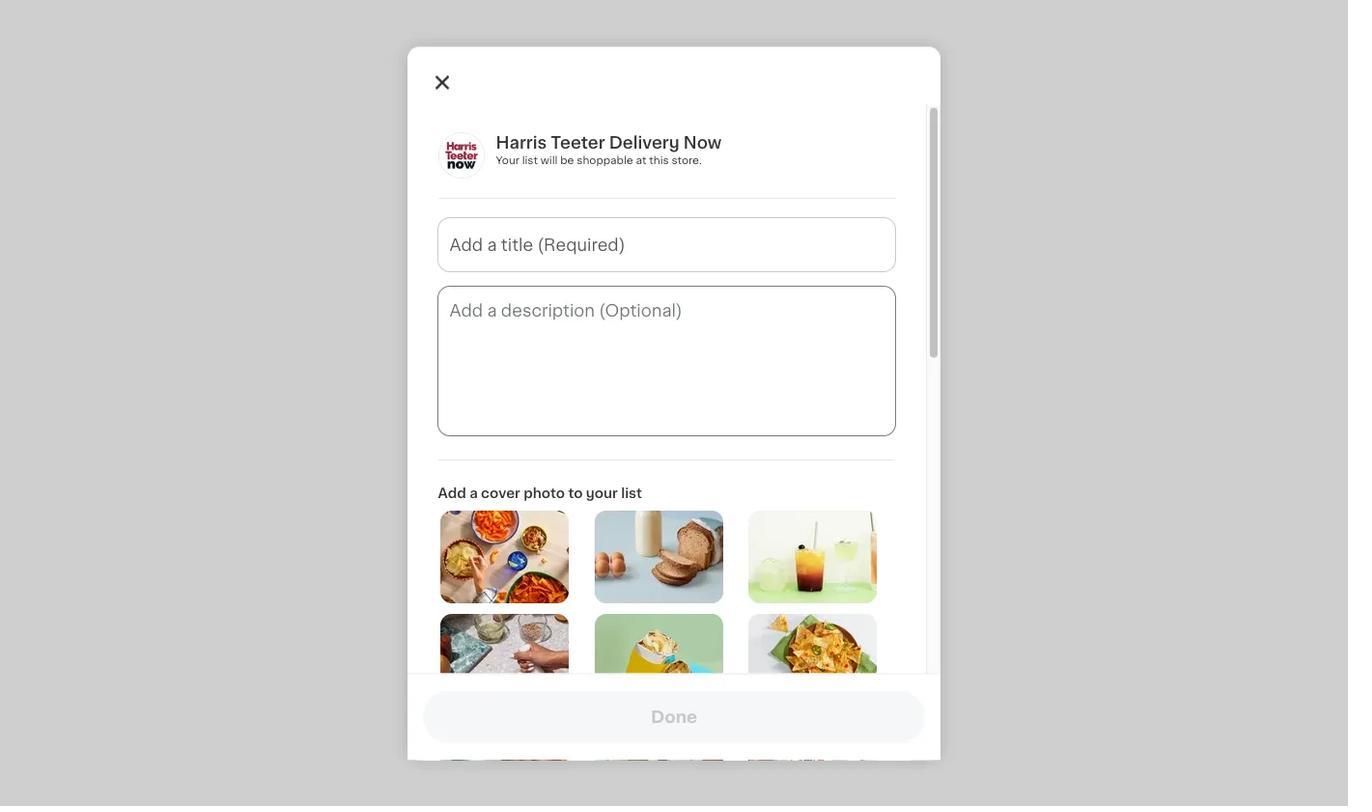 Task type: locate. For each thing, give the bounding box(es) containing it.
0 vertical spatial list
[[523, 155, 539, 165]]

a person with white painted nails grinding some spices with a mortar and pestle. image
[[441, 614, 569, 707]]

add a cover photo to your list
[[439, 486, 643, 500]]

store.
[[672, 155, 703, 165]]

your
[[497, 155, 520, 165]]

list right your
[[622, 486, 643, 500]]

be
[[561, 155, 575, 165]]

cover
[[482, 486, 521, 500]]

list
[[523, 155, 539, 165], [622, 486, 643, 500]]

list left will
[[523, 155, 539, 165]]

photo
[[524, 486, 566, 500]]

1 vertical spatial list
[[622, 486, 643, 500]]

to
[[569, 486, 583, 500]]

now
[[684, 134, 723, 150]]

1 horizontal spatial list
[[622, 486, 643, 500]]

bowl of nachos covered in cheese. image
[[749, 614, 878, 707]]

a table with people sitting around it with a bowl of potato chips, doritos, and cheetos. image
[[441, 510, 569, 603]]

teeter
[[552, 134, 606, 150]]

0 horizontal spatial list
[[523, 155, 539, 165]]

None text field
[[439, 286, 896, 435]]



Task type: vqa. For each thing, say whether or not it's contained in the screenshot.
the rightmost also
no



Task type: describe. For each thing, give the bounding box(es) containing it.
a
[[470, 486, 478, 500]]

list inside harris teeter delivery now your list will be shoppable at this store.
[[523, 155, 539, 165]]

harris teeter delivery now logo image
[[439, 131, 485, 178]]

a carton of 6 eggs, an open loaf of bread, and a small bottle of milk. image
[[595, 510, 723, 603]]

harris teeter delivery now your list will be shoppable at this store.
[[497, 134, 723, 165]]

harris
[[497, 134, 548, 150]]

shoppable
[[577, 155, 634, 165]]

none text field inside list_add_items dialog
[[439, 286, 896, 435]]

will
[[541, 155, 558, 165]]

list_add_items dialog
[[408, 46, 941, 807]]

at
[[637, 155, 647, 165]]

this
[[650, 155, 670, 165]]

delivery
[[610, 134, 680, 150]]

your
[[587, 486, 619, 500]]

Add a title (Required) text field
[[439, 217, 896, 271]]

an assortment of glasses increasing in height with various cocktails. image
[[749, 510, 878, 603]]

add
[[439, 486, 467, 500]]

two bags of chips open. image
[[595, 614, 723, 707]]



